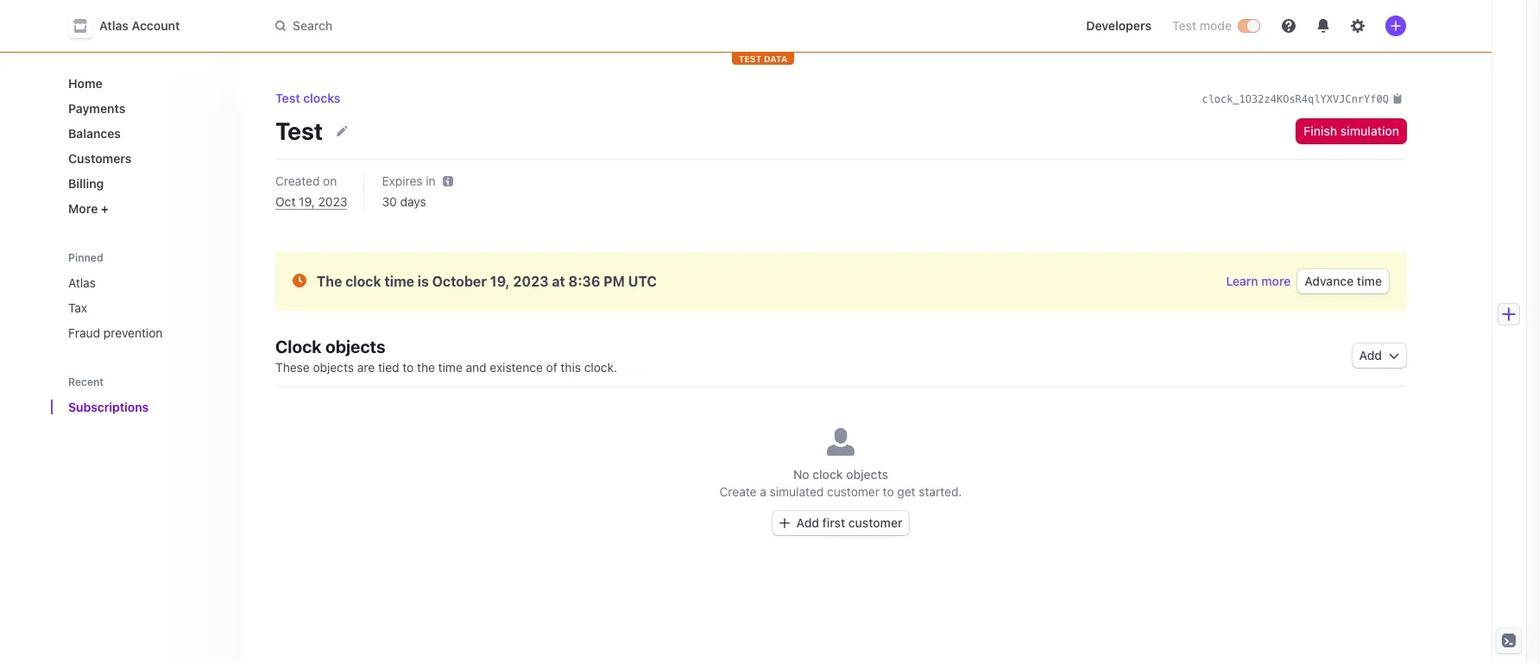 Task type: locate. For each thing, give the bounding box(es) containing it.
in
[[426, 174, 436, 188]]

atlas left account
[[99, 18, 129, 33]]

learn
[[1227, 274, 1259, 288]]

0 horizontal spatial 19,
[[299, 194, 315, 209]]

created on oct 19, 2023
[[275, 174, 348, 209]]

customer
[[827, 484, 880, 499], [849, 516, 903, 530]]

of
[[546, 360, 558, 375]]

test
[[1173, 18, 1197, 33], [275, 91, 300, 105], [275, 116, 323, 145]]

atlas for atlas account
[[99, 18, 129, 33]]

time left is
[[385, 274, 414, 289]]

1 vertical spatial 2023
[[513, 274, 549, 289]]

objects left are at bottom
[[313, 360, 354, 375]]

19, right the october
[[490, 274, 510, 289]]

2023 down on
[[318, 194, 348, 209]]

customer inside button
[[849, 516, 903, 530]]

2 horizontal spatial time
[[1358, 274, 1383, 288]]

19,
[[299, 194, 315, 209], [490, 274, 510, 289]]

objects up add first customer
[[847, 467, 889, 482]]

1 vertical spatial test
[[275, 91, 300, 105]]

0 horizontal spatial svg image
[[779, 518, 790, 529]]

1 vertical spatial add
[[797, 516, 820, 530]]

add down the advance time button at the top of page
[[1360, 348, 1383, 363]]

fraud prevention
[[68, 326, 163, 340]]

clock
[[346, 274, 381, 289], [813, 467, 843, 482]]

19, inside created on oct 19, 2023
[[299, 194, 315, 209]]

customer right first
[[849, 516, 903, 530]]

balances link
[[61, 119, 227, 148]]

subscriptions
[[68, 400, 149, 415]]

test clocks link
[[275, 91, 341, 105]]

customer up add first customer
[[827, 484, 880, 499]]

0 horizontal spatial add
[[797, 516, 820, 530]]

19, right oct
[[299, 194, 315, 209]]

0 vertical spatial 19,
[[299, 194, 315, 209]]

to left the
[[403, 360, 414, 375]]

account
[[132, 18, 180, 33]]

atlas inside pinned element
[[68, 275, 96, 290]]

test down "test clocks"
[[275, 116, 323, 145]]

1 vertical spatial atlas
[[68, 275, 96, 290]]

create
[[720, 484, 757, 499]]

1 vertical spatial clock
[[813, 467, 843, 482]]

2023 left at at the top left of the page
[[513, 274, 549, 289]]

0 vertical spatial add
[[1360, 348, 1383, 363]]

atlas for atlas
[[68, 275, 96, 290]]

0 vertical spatial atlas
[[99, 18, 129, 33]]

2 vertical spatial objects
[[847, 467, 889, 482]]

more +
[[68, 201, 109, 216]]

no
[[794, 467, 810, 482]]

svg image
[[1390, 351, 1400, 361], [779, 518, 790, 529]]

learn more
[[1227, 274, 1291, 288]]

prevention
[[104, 326, 163, 340]]

objects up are at bottom
[[326, 337, 386, 357]]

clock right the on the top left of page
[[346, 274, 381, 289]]

clock for objects
[[813, 467, 843, 482]]

1 horizontal spatial 19,
[[490, 274, 510, 289]]

add inside add first customer button
[[797, 516, 820, 530]]

clock right the no
[[813, 467, 843, 482]]

test clocks
[[275, 91, 341, 105]]

add left first
[[797, 516, 820, 530]]

customers link
[[61, 144, 227, 173]]

svg image inside add first customer button
[[779, 518, 790, 529]]

expires in
[[382, 174, 436, 188]]

on
[[323, 174, 337, 188]]

atlas down pinned
[[68, 275, 96, 290]]

finish simulation button
[[1297, 119, 1407, 143]]

clock inside no clock objects create a simulated customer to get started.
[[813, 467, 843, 482]]

1 vertical spatial to
[[883, 484, 894, 499]]

add inside add popup button
[[1360, 348, 1383, 363]]

Search search field
[[265, 10, 752, 42]]

atlas inside button
[[99, 18, 129, 33]]

test left clocks
[[275, 91, 300, 105]]

add first customer button
[[773, 511, 910, 535]]

and
[[466, 360, 487, 375]]

1 vertical spatial svg image
[[779, 518, 790, 529]]

are
[[357, 360, 375, 375]]

time
[[385, 274, 414, 289], [1358, 274, 1383, 288], [438, 360, 463, 375]]

customers
[[68, 151, 132, 166]]

is
[[418, 274, 429, 289]]

add button
[[1353, 344, 1407, 368]]

objects
[[326, 337, 386, 357], [313, 360, 354, 375], [847, 467, 889, 482]]

0 vertical spatial test
[[1173, 18, 1197, 33]]

test left mode
[[1173, 18, 1197, 33]]

0 vertical spatial objects
[[326, 337, 386, 357]]

0 vertical spatial customer
[[827, 484, 880, 499]]

fraud
[[68, 326, 100, 340]]

utc
[[628, 274, 657, 289]]

time right the
[[438, 360, 463, 375]]

pinned navigation links element
[[61, 244, 231, 347]]

time inside button
[[1358, 274, 1383, 288]]

customer inside no clock objects create a simulated customer to get started.
[[827, 484, 880, 499]]

advance
[[1305, 274, 1354, 288]]

to
[[403, 360, 414, 375], [883, 484, 894, 499]]

to left 'get'
[[883, 484, 894, 499]]

1 horizontal spatial add
[[1360, 348, 1383, 363]]

time inside clock objects these objects are tied to the time and existence of this clock.
[[438, 360, 463, 375]]

0 vertical spatial 2023
[[318, 194, 348, 209]]

1 horizontal spatial atlas
[[99, 18, 129, 33]]

svg image for add first customer
[[779, 518, 790, 529]]

get
[[898, 484, 916, 499]]

a
[[760, 484, 767, 499]]

created
[[275, 174, 320, 188]]

advance time
[[1305, 274, 1383, 288]]

developers
[[1087, 18, 1152, 33]]

0 vertical spatial svg image
[[1390, 351, 1400, 361]]

svg image inside add popup button
[[1390, 351, 1400, 361]]

clock_1o32z4kosr4qlyxvjcnryf0q button
[[1202, 90, 1403, 107]]

oct
[[275, 194, 296, 209]]

pm
[[604, 274, 625, 289]]

time right advance
[[1358, 274, 1383, 288]]

test for test clocks
[[275, 91, 300, 105]]

0 horizontal spatial 2023
[[318, 194, 348, 209]]

1 horizontal spatial clock
[[813, 467, 843, 482]]

learn more link
[[1227, 273, 1291, 290]]

recent navigation links element
[[51, 368, 241, 421]]

more
[[1262, 274, 1291, 288]]

billing link
[[61, 169, 227, 198]]

2 vertical spatial test
[[275, 116, 323, 145]]

1 horizontal spatial to
[[883, 484, 894, 499]]

0 horizontal spatial clock
[[346, 274, 381, 289]]

clock.
[[584, 360, 618, 375]]

test
[[739, 54, 762, 64]]

the
[[317, 274, 342, 289]]

0 horizontal spatial atlas
[[68, 275, 96, 290]]

Search text field
[[265, 10, 752, 42]]

pinned
[[68, 251, 103, 264]]

0 vertical spatial to
[[403, 360, 414, 375]]

add
[[1360, 348, 1383, 363], [797, 516, 820, 530]]

add first customer
[[797, 516, 903, 530]]

1 horizontal spatial time
[[438, 360, 463, 375]]

objects inside no clock objects create a simulated customer to get started.
[[847, 467, 889, 482]]

1 horizontal spatial svg image
[[1390, 351, 1400, 361]]

1 vertical spatial customer
[[849, 516, 903, 530]]

0 vertical spatial clock
[[346, 274, 381, 289]]

1 vertical spatial 19,
[[490, 274, 510, 289]]

october
[[432, 274, 487, 289]]

2023
[[318, 194, 348, 209], [513, 274, 549, 289]]

0 horizontal spatial to
[[403, 360, 414, 375]]



Task type: describe. For each thing, give the bounding box(es) containing it.
home link
[[61, 69, 227, 98]]

days
[[400, 194, 426, 209]]

these
[[275, 360, 310, 375]]

add for add
[[1360, 348, 1383, 363]]

expires
[[382, 174, 423, 188]]

tied
[[378, 360, 399, 375]]

test data
[[739, 54, 788, 64]]

no clock objects create a simulated customer to get started.
[[720, 467, 962, 499]]

30 days
[[382, 194, 426, 209]]

clock_1o32z4kosr4qlyxvjcnryf0q
[[1202, 93, 1390, 105]]

home
[[68, 76, 102, 91]]

this
[[561, 360, 581, 375]]

fraud prevention link
[[61, 319, 227, 347]]

tax link
[[61, 294, 227, 322]]

settings image
[[1352, 19, 1365, 33]]

2023 inside created on oct 19, 2023
[[318, 194, 348, 209]]

0 horizontal spatial time
[[385, 274, 414, 289]]

clock for time
[[346, 274, 381, 289]]

recent
[[68, 376, 104, 389]]

finish
[[1304, 123, 1338, 138]]

payments link
[[61, 94, 227, 123]]

+
[[101, 201, 109, 216]]

simulation
[[1341, 123, 1400, 138]]

test for test mode
[[1173, 18, 1197, 33]]

help image
[[1282, 19, 1296, 33]]

1 vertical spatial objects
[[313, 360, 354, 375]]

simulated
[[770, 484, 824, 499]]

add for add first customer
[[797, 516, 820, 530]]

atlas link
[[61, 269, 227, 297]]

payments
[[68, 101, 126, 116]]

30
[[382, 194, 397, 209]]

mode
[[1200, 18, 1232, 33]]

started.
[[919, 484, 962, 499]]

pinned element
[[61, 269, 227, 347]]

clock
[[275, 337, 322, 357]]

test mode
[[1173, 18, 1232, 33]]

advance time button
[[1298, 269, 1390, 294]]

developers link
[[1080, 12, 1159, 40]]

clock objects these objects are tied to the time and existence of this clock.
[[275, 337, 618, 375]]

atlas account
[[99, 18, 180, 33]]

notifications image
[[1317, 19, 1331, 33]]

finish simulation
[[1304, 123, 1400, 138]]

core navigation links element
[[61, 69, 227, 223]]

subscriptions link
[[61, 393, 203, 421]]

at
[[552, 274, 565, 289]]

clocks
[[303, 91, 341, 105]]

first
[[823, 516, 846, 530]]

search
[[293, 18, 333, 33]]

the clock time is october 19, 2023 at 8:36 pm utc
[[317, 274, 657, 289]]

more
[[68, 201, 98, 216]]

tax
[[68, 301, 87, 315]]

data
[[764, 54, 788, 64]]

1 horizontal spatial 2023
[[513, 274, 549, 289]]

atlas account button
[[68, 14, 197, 38]]

existence
[[490, 360, 543, 375]]

test for test
[[275, 116, 323, 145]]

billing
[[68, 176, 104, 191]]

8:36
[[569, 274, 601, 289]]

svg image for add
[[1390, 351, 1400, 361]]

balances
[[68, 126, 121, 141]]

oct 19, 2023 button
[[275, 193, 348, 211]]

to inside no clock objects create a simulated customer to get started.
[[883, 484, 894, 499]]

the
[[417, 360, 435, 375]]

to inside clock objects these objects are tied to the time and existence of this clock.
[[403, 360, 414, 375]]



Task type: vqa. For each thing, say whether or not it's contained in the screenshot.
clock corresponding to time
yes



